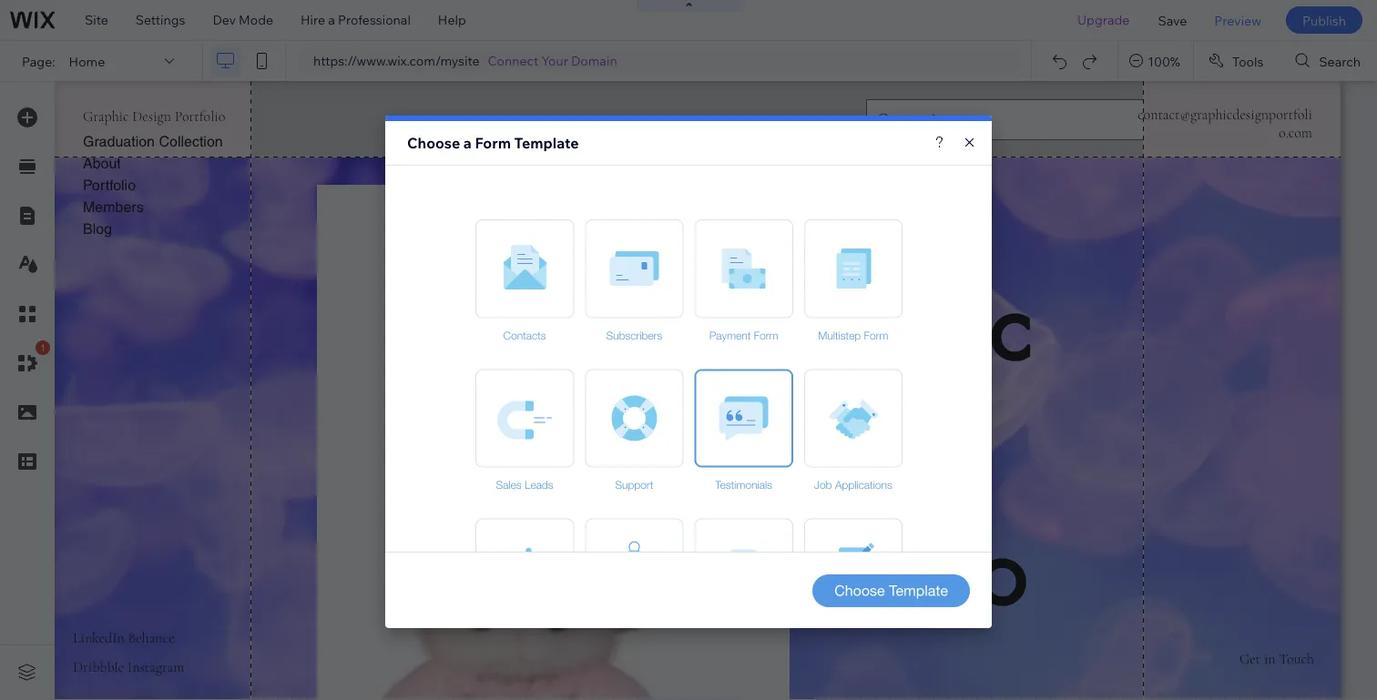 Task type: describe. For each thing, give the bounding box(es) containing it.
hire
[[301, 12, 325, 28]]

search
[[1319, 53, 1361, 69]]

a for form
[[463, 134, 472, 152]]

preview button
[[1201, 0, 1275, 40]]

connect
[[488, 53, 539, 69]]

tools
[[1232, 53, 1263, 69]]

choose
[[407, 134, 460, 152]]

100% button
[[1119, 41, 1193, 81]]

https://www.wix.com/mysite connect your domain
[[313, 53, 617, 69]]

save button
[[1144, 0, 1201, 40]]

mode
[[239, 12, 273, 28]]

choose a form template
[[407, 134, 579, 152]]

domain
[[571, 53, 617, 69]]

search button
[[1281, 41, 1377, 81]]

form
[[475, 134, 511, 152]]

your
[[541, 53, 568, 69]]

publish
[[1302, 12, 1346, 28]]

publish button
[[1286, 6, 1362, 34]]



Task type: locate. For each thing, give the bounding box(es) containing it.
professional
[[338, 12, 411, 28]]

hire a professional
[[301, 12, 411, 28]]

a left form
[[463, 134, 472, 152]]

0 vertical spatial a
[[328, 12, 335, 28]]

template
[[514, 134, 579, 152]]

help
[[438, 12, 466, 28]]

dev
[[213, 12, 236, 28]]

https://www.wix.com/mysite
[[313, 53, 480, 69]]

a right hire
[[328, 12, 335, 28]]

100%
[[1148, 53, 1180, 69]]

1 vertical spatial a
[[463, 134, 472, 152]]

a
[[328, 12, 335, 28], [463, 134, 472, 152]]

dev mode
[[213, 12, 273, 28]]

tools button
[[1194, 41, 1280, 81]]

save
[[1158, 12, 1187, 28]]

0 horizontal spatial a
[[328, 12, 335, 28]]

home
[[69, 53, 105, 69]]

1 horizontal spatial a
[[463, 134, 472, 152]]

site
[[85, 12, 108, 28]]

a for professional
[[328, 12, 335, 28]]

preview
[[1214, 12, 1261, 28]]

settings
[[136, 12, 185, 28]]

upgrade
[[1077, 12, 1130, 28]]



Task type: vqa. For each thing, say whether or not it's contained in the screenshot.
the left Bookings Pages
no



